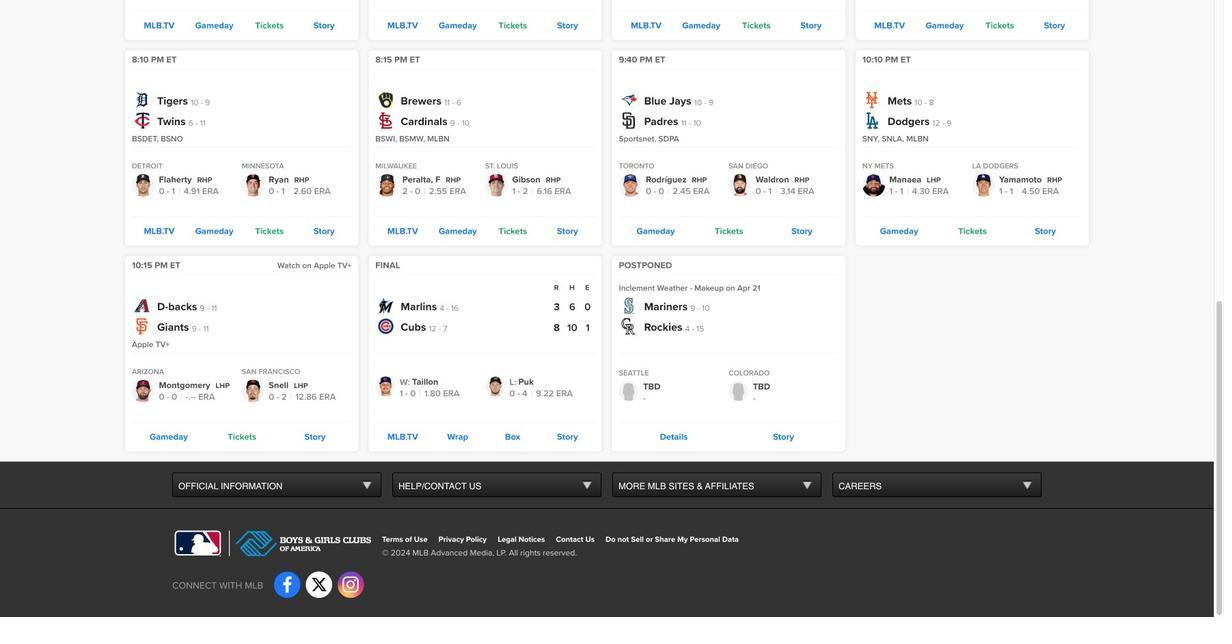 Task type: locate. For each thing, give the bounding box(es) containing it.
cubs image
[[377, 318, 394, 335]]

blue jays image
[[621, 92, 637, 108]]

marlins image
[[377, 298, 394, 314]]

mariners image
[[621, 298, 637, 314]]

waldron image
[[729, 174, 751, 197]]

gibson image
[[485, 174, 508, 197]]

giants image
[[134, 318, 150, 335]]

mets image
[[864, 92, 881, 108]]

tigers image
[[134, 92, 150, 108]]

puk image
[[485, 377, 505, 396]]

manaea image
[[862, 174, 885, 197]]

brewers image
[[377, 92, 394, 108]]

flaherty image
[[132, 174, 154, 197]]

rodríguez image
[[619, 174, 641, 197]]

taillon image
[[375, 377, 395, 396]]

padres image
[[621, 112, 637, 129]]



Task type: describe. For each thing, give the bounding box(es) containing it.
cardinals image
[[377, 112, 394, 129]]

dodgers image
[[864, 112, 881, 129]]

mlb.com image
[[172, 531, 224, 557]]

rockies image
[[621, 318, 637, 335]]

snell image
[[242, 380, 264, 402]]

ryan image
[[242, 174, 264, 197]]

montgomery image
[[132, 380, 154, 402]]

yamamoto image
[[972, 174, 995, 197]]

peralta, f image
[[375, 174, 398, 197]]

boys and girls club of america image
[[229, 531, 371, 556]]

d backs image
[[134, 298, 150, 314]]

twins image
[[134, 112, 150, 129]]



Task type: vqa. For each thing, say whether or not it's contained in the screenshot.
3 players who forced their way onto the radar this year
no



